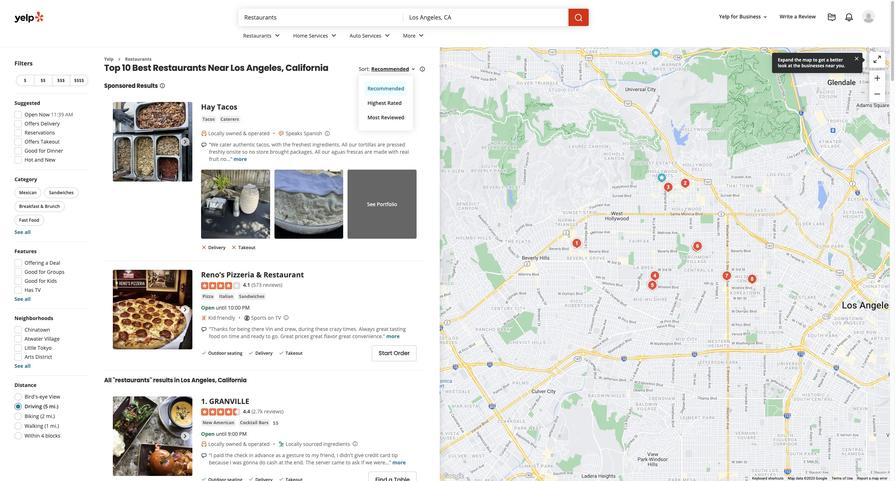 Task type: describe. For each thing, give the bounding box(es) containing it.
use
[[847, 477, 853, 480]]

locally owned & operated for the
[[208, 441, 270, 448]]

1 horizontal spatial restaurants
[[153, 62, 206, 74]]

2 vertical spatial all
[[104, 376, 112, 385]]

outdoor seating
[[208, 350, 243, 356]]

mi.) for biking (2 mi.)
[[46, 413, 55, 420]]

mi.) for walking (1 mi.)
[[50, 423, 59, 429]]

time
[[229, 333, 239, 340]]

& up (573 on the left bottom of page
[[256, 270, 262, 280]]

4
[[41, 432, 44, 439]]

sponsored results
[[104, 82, 158, 90]]

search image
[[574, 13, 583, 22]]

the right look
[[794, 63, 801, 69]]

notifications image
[[845, 13, 854, 22]]

user actions element
[[714, 9, 886, 54]]

0 vertical spatial all
[[342, 141, 348, 148]]

1 horizontal spatial all
[[315, 148, 321, 155]]

0 horizontal spatial takeout
[[41, 138, 60, 145]]

1 see all from the top
[[14, 229, 31, 236]]

look
[[778, 63, 787, 69]]

services for auto services
[[362, 32, 382, 39]]

0 horizontal spatial our
[[322, 148, 330, 155]]

close image
[[854, 55, 860, 62]]

to inside expand the map to get a better look at the businesses near you.
[[813, 57, 818, 63]]

offering a deal
[[25, 259, 60, 266]]

16 checkmark v2 image for there
[[248, 350, 254, 356]]

authentic
[[233, 141, 255, 148]]

24 chevron down v2 image for restaurants
[[273, 31, 282, 40]]

yelp for the yelp link
[[104, 56, 114, 62]]

map
[[788, 477, 795, 480]]

11:39
[[51, 111, 64, 118]]

met her at a bar image
[[645, 278, 660, 292]]

projects image
[[828, 13, 836, 22]]

to down didn't at the left bottom
[[346, 459, 351, 466]]

near
[[208, 62, 229, 74]]

0 vertical spatial angeles,
[[246, 62, 284, 74]]

reno's
[[201, 270, 225, 280]]

walking (1 mi.)
[[25, 423, 59, 429]]

in inside "i paid the check in advance as a gesture to my friend, i didn't give credit card tip because i was gonna do cash at the end. the server came to ask if we were…"
[[249, 452, 253, 459]]

tacos,
[[257, 141, 270, 148]]

until for until 9:00 pm
[[216, 431, 227, 438]]

2 horizontal spatial great
[[376, 326, 389, 332]]

most reviewed
[[368, 114, 405, 121]]

until for until 10:00 pm
[[216, 304, 227, 311]]

16 locally owned v2 image for "i
[[201, 441, 207, 447]]

1 horizontal spatial delivery
[[208, 245, 226, 251]]

do
[[259, 459, 266, 466]]

a inside expand the map to get a better look at the businesses near you.
[[827, 57, 829, 63]]

map data ©2023 google
[[788, 477, 828, 480]]

0 horizontal spatial 16 info v2 image
[[159, 83, 165, 89]]

$$ inside button
[[41, 77, 46, 84]]

16 speaks spanish v2 image
[[279, 131, 284, 136]]

2 vertical spatial takeout
[[286, 350, 303, 356]]

terms of use link
[[832, 477, 853, 480]]

granville link
[[209, 396, 249, 406]]

for for kids
[[39, 277, 46, 284]]

highest rated
[[368, 100, 402, 107]]

most reviewed button
[[365, 110, 407, 125]]

"i paid the check in advance as a gesture to my friend, i didn't give credit card tip because i was gonna do cash at the end. the server came to ask if we were…"
[[209, 452, 398, 466]]

16 chevron right v2 image
[[116, 56, 122, 62]]

sponsored
[[104, 82, 136, 90]]

reviews) for 4.1 (573 reviews)
[[263, 282, 283, 289]]

pm for open until 9:00 pm
[[239, 431, 247, 438]]

card
[[380, 452, 390, 459]]

italian link
[[218, 293, 235, 300]]

see for category
[[14, 229, 23, 236]]

$$$$ button
[[70, 75, 88, 86]]

gonna
[[243, 459, 258, 466]]

atwater
[[25, 335, 43, 342]]

see all button for chinatown
[[14, 363, 31, 369]]

fast food button
[[14, 215, 44, 226]]

0 horizontal spatial are
[[365, 148, 372, 155]]

24 chevron down v2 image for more
[[417, 31, 426, 40]]

1 vertical spatial takeout
[[239, 245, 256, 251]]

open now 11:39 am
[[25, 111, 73, 118]]

& up authentic
[[243, 130, 247, 137]]

the inside the "we cater authentic tacos, with the freshest ingredients. all our tortillas are pressed freshly onsite so no store brought packages. all our aguas frescas are made with real fruit no…"
[[283, 141, 291, 148]]

see all for offering a deal
[[14, 296, 31, 302]]

sandwiches link
[[238, 293, 266, 300]]

server
[[316, 459, 330, 466]]

good for good for groups
[[25, 268, 38, 275]]

Near text field
[[409, 13, 563, 21]]

1 horizontal spatial with
[[389, 148, 399, 155]]

the right expand
[[795, 57, 802, 63]]

maria w. image
[[863, 10, 876, 23]]

deal
[[50, 259, 60, 266]]

16 sports on tv v2 image
[[244, 315, 250, 321]]

next image
[[181, 306, 190, 314]]

caterers
[[221, 116, 239, 122]]

all for chinatown
[[25, 363, 31, 369]]

to left my
[[306, 452, 310, 459]]

review
[[799, 13, 816, 20]]

onsite
[[226, 148, 241, 155]]

16 checkmark v2 image for 4.4 (2.7k reviews)
[[201, 477, 207, 481]]

on inside "thanks for being there vin and crew, during these crazy times. always great tasting food on time and ready to go. great prices great flavor great convenience."
[[221, 333, 228, 340]]

within 4 blocks
[[25, 432, 60, 439]]

because
[[209, 459, 229, 466]]

owned for authentic
[[226, 130, 242, 137]]

results
[[137, 82, 158, 90]]

great
[[280, 333, 294, 340]]

expand map image
[[873, 55, 882, 64]]

1 all from the top
[[25, 229, 31, 236]]

has tv
[[25, 287, 41, 293]]

16 close v2 image for delivery
[[201, 245, 207, 250]]

see all for chinatown
[[14, 363, 31, 369]]

check
[[234, 452, 248, 459]]

highest
[[368, 100, 386, 107]]

16 speech v2 image for "i
[[201, 453, 207, 459]]

caterers link
[[219, 116, 241, 123]]

freshly
[[209, 148, 225, 155]]

pm for open until 10:00 pm
[[242, 304, 250, 311]]

1 horizontal spatial 16 info v2 image
[[420, 66, 425, 72]]

for for business
[[731, 13, 738, 20]]

2 vertical spatial open
[[201, 431, 215, 438]]

0 horizontal spatial restaurants
[[125, 56, 152, 62]]

services for home services
[[309, 32, 328, 39]]

(573
[[252, 282, 262, 289]]

food
[[209, 333, 220, 340]]

(2
[[40, 413, 45, 420]]

24 chevron down v2 image for auto services
[[383, 31, 392, 40]]

write a review link
[[777, 10, 819, 23]]

brunch
[[45, 203, 60, 209]]

recommended for recommended button
[[368, 85, 404, 92]]

1 horizontal spatial and
[[241, 333, 250, 340]]

most
[[368, 114, 380, 121]]

la bettola di terroni image
[[690, 240, 704, 255]]

1 vertical spatial restaurants link
[[125, 56, 152, 62]]

home services
[[293, 32, 328, 39]]

0 vertical spatial are
[[378, 141, 385, 148]]

none field find
[[244, 13, 398, 21]]

sandwiches for sandwiches button to the right
[[239, 293, 265, 300]]

convenience."
[[352, 333, 385, 340]]

pizzeria
[[226, 270, 254, 280]]

little tokyo
[[25, 344, 52, 351]]

friend,
[[320, 452, 336, 459]]

google
[[816, 477, 828, 480]]

search
[[811, 56, 827, 63]]

0 horizontal spatial great
[[310, 333, 323, 340]]

open until 10:00 pm
[[201, 304, 250, 311]]

group containing features
[[12, 248, 90, 303]]

yelp for yelp for business
[[719, 13, 730, 20]]

& up check
[[243, 441, 247, 448]]

cocktail
[[240, 420, 258, 426]]

granville
[[209, 396, 249, 406]]

16 locally owned v2 image for "we
[[201, 131, 207, 136]]

hangari kalguksu image
[[745, 272, 760, 286]]

reviews) for 4.4 (2.7k reviews)
[[264, 408, 284, 415]]

neighborhoods
[[14, 315, 53, 322]]

open until 9:00 pm
[[201, 431, 247, 438]]

0 horizontal spatial los
[[181, 376, 190, 385]]

"we cater authentic tacos, with the freshest ingredients. all our tortillas are pressed freshly onsite so no store brought packages. all our aguas frescas are made with real fruit no…"
[[209, 141, 409, 163]]

these
[[315, 326, 328, 332]]

4.1 star rating image
[[201, 282, 240, 289]]

kids
[[47, 277, 57, 284]]

business categories element
[[238, 26, 876, 47]]

write a review
[[780, 13, 816, 20]]

previous image for locally
[[116, 138, 124, 146]]

report a map error link
[[858, 477, 888, 480]]

option group containing distance
[[12, 382, 90, 442]]

sandwiches for top sandwiches button
[[49, 190, 74, 196]]

report
[[858, 477, 868, 480]]

at inside "i paid the check in advance as a gesture to my friend, i didn't give credit card tip because i was gonna do cash at the end. the server came to ask if we were…"
[[279, 459, 284, 466]]

being
[[237, 326, 250, 332]]

cater
[[220, 141, 232, 148]]

group containing suggested
[[12, 99, 90, 166]]

$$$ button
[[52, 75, 70, 86]]

within
[[25, 432, 40, 439]]

hard rock cafe image
[[655, 171, 669, 185]]

1 horizontal spatial los
[[231, 62, 245, 74]]

mexican
[[19, 190, 37, 196]]

the down gesture
[[285, 459, 293, 466]]

granville image
[[570, 236, 584, 251]]

0 vertical spatial our
[[349, 141, 357, 148]]

16 locally sourced v2 image
[[279, 441, 284, 447]]

bars
[[259, 420, 268, 426]]

restaurants inside business categories element
[[243, 32, 272, 39]]

0 horizontal spatial delivery
[[41, 120, 60, 127]]

16 checkmark v2 image for 4.1 (573 reviews)
[[201, 350, 207, 356]]

search as map moves
[[811, 56, 863, 63]]

9:00
[[228, 431, 238, 438]]

map for to
[[803, 57, 812, 63]]

1 horizontal spatial tacos
[[217, 102, 237, 112]]

0 horizontal spatial in
[[174, 376, 180, 385]]

as inside "i paid the check in advance as a gesture to my friend, i didn't give credit card tip because i was gonna do cash at the end. the server came to ask if we were…"
[[276, 452, 281, 459]]

no…"
[[220, 156, 232, 163]]

you.
[[837, 63, 845, 69]]

16 chevron down v2 image for yelp for business
[[763, 14, 768, 20]]



Task type: locate. For each thing, give the bounding box(es) containing it.
& left brunch at the top left of the page
[[40, 203, 44, 209]]

food
[[29, 217, 39, 223]]

for down "offers takeout"
[[39, 147, 46, 154]]

all up aguas
[[342, 141, 348, 148]]

good for good for kids
[[25, 277, 38, 284]]

1 vertical spatial 16 speech v2 image
[[201, 453, 207, 459]]

get
[[819, 57, 826, 63]]

more
[[403, 32, 416, 39]]

more for "we cater authentic tacos, with the freshest ingredients. all our tortillas are pressed freshly onsite so no store brought packages. all our aguas frescas are made with real fruit no…"
[[234, 156, 247, 163]]

cocktail bars
[[240, 420, 268, 426]]

zoom out image
[[873, 90, 882, 98]]

dinner
[[47, 147, 63, 154]]

the up brought
[[283, 141, 291, 148]]

tacos inside tacos "button"
[[203, 116, 215, 122]]

speaks spanish
[[286, 130, 322, 137]]

expand the map to get a better look at the businesses near you. tooltip
[[772, 53, 863, 73]]

1 24 chevron down v2 image from the left
[[273, 31, 282, 40]]

1 horizontal spatial great
[[339, 333, 351, 340]]

16 chevron down v2 image inside recommended popup button
[[411, 66, 416, 72]]

district
[[35, 353, 52, 360]]

1 horizontal spatial our
[[349, 141, 357, 148]]

arts district
[[25, 353, 52, 360]]

1 vertical spatial see all button
[[14, 296, 31, 302]]

0 horizontal spatial $$
[[41, 77, 46, 84]]

24 chevron down v2 image right more
[[417, 31, 426, 40]]

0 vertical spatial and
[[34, 156, 44, 163]]

0 vertical spatial restaurants link
[[238, 26, 288, 47]]

1 slideshow element from the top
[[113, 102, 192, 182]]

great down the 'times.'
[[339, 333, 351, 340]]

reviewed
[[381, 114, 405, 121]]

16 locally owned v2 image
[[201, 131, 207, 136], [201, 441, 207, 447]]

24 chevron down v2 image inside restaurants link
[[273, 31, 282, 40]]

for for being
[[229, 326, 236, 332]]

see all button down has
[[14, 296, 31, 302]]

to down the vin
[[266, 333, 271, 340]]

expand
[[778, 57, 794, 63]]

24 chevron down v2 image inside more link
[[417, 31, 426, 40]]

0 horizontal spatial restaurants link
[[125, 56, 152, 62]]

2 good from the top
[[25, 268, 38, 275]]

next image for "i
[[181, 432, 190, 441]]

0 vertical spatial open
[[25, 111, 38, 118]]

2 24 chevron down v2 image from the left
[[417, 31, 426, 40]]

locally owned & operated for authentic
[[208, 130, 270, 137]]

tv right has
[[35, 287, 41, 293]]

for for dinner
[[39, 147, 46, 154]]

zoom in image
[[873, 74, 882, 82]]

didn't
[[340, 452, 353, 459]]

16 speech v2 image
[[201, 327, 207, 332], [201, 453, 207, 459]]

0 horizontal spatial new
[[45, 156, 55, 163]]

1 vertical spatial 16 locally owned v2 image
[[201, 441, 207, 447]]

see all button
[[14, 229, 31, 236], [14, 296, 31, 302], [14, 363, 31, 369]]

1 horizontal spatial sandwiches button
[[238, 293, 266, 300]]

better
[[830, 57, 843, 63]]

offers up reservations
[[25, 120, 39, 127]]

frescas
[[347, 148, 363, 155]]

village
[[44, 335, 60, 342]]

more down tasting
[[386, 333, 400, 340]]

takeout up dinner
[[41, 138, 60, 145]]

locally up gesture
[[286, 441, 302, 448]]

2 all from the top
[[25, 296, 31, 302]]

a for write a review
[[795, 13, 798, 20]]

see all down fast
[[14, 229, 31, 236]]

mi.) for driving (5 mi.)
[[49, 403, 58, 410]]

0 horizontal spatial and
[[34, 156, 44, 163]]

0 horizontal spatial map
[[803, 57, 812, 63]]

"thanks for being there vin and crew, during these crazy times. always great tasting food on time and ready to go. great prices great flavor great convenience."
[[209, 326, 406, 340]]

2 slideshow element from the top
[[113, 270, 192, 350]]

kid
[[208, 314, 216, 321]]

0 horizontal spatial california
[[218, 376, 247, 385]]

google image
[[442, 472, 466, 481]]

(2.7k
[[252, 408, 263, 415]]

tacos link
[[201, 116, 216, 123]]

None search field
[[239, 9, 590, 26]]

for inside "thanks for being there vin and crew, during these crazy times. always great tasting food on time and ready to go. great prices great flavor great convenience."
[[229, 326, 236, 332]]

pressed
[[387, 141, 405, 148]]

good for good for dinner
[[25, 147, 38, 154]]

start
[[379, 349, 392, 358]]

met him at a bar image
[[645, 278, 660, 293]]

16 checkmark v2 image
[[248, 350, 254, 356], [248, 477, 254, 481], [278, 477, 284, 481]]

mi.) right (5 on the left
[[49, 403, 58, 410]]

mi.) right (1
[[50, 423, 59, 429]]

takeout down the great
[[286, 350, 303, 356]]

option group
[[12, 382, 90, 442]]

vin
[[266, 326, 273, 332]]

more link for "i paid the check in advance as a gesture to my friend, i didn't give credit card tip because i was gonna do cash at the end. the server came to ask if we were…"
[[393, 459, 406, 466]]

see all down has
[[14, 296, 31, 302]]

0 vertical spatial on
[[268, 314, 274, 321]]

our
[[349, 141, 357, 148], [322, 148, 330, 155]]

california up granville
[[218, 376, 247, 385]]

fast food
[[19, 217, 39, 223]]

see all button down arts
[[14, 363, 31, 369]]

1 previous image from the top
[[116, 138, 124, 146]]

l'antica pizzeria da michele image
[[661, 180, 676, 194]]

more link
[[397, 26, 432, 47]]

great white image
[[691, 239, 705, 253]]

sandwiches inside group
[[49, 190, 74, 196]]

haneuem image
[[720, 269, 734, 283]]

see all button for offering a deal
[[14, 296, 31, 302]]

map left get
[[803, 57, 812, 63]]

3 all from the top
[[25, 363, 31, 369]]

3 good from the top
[[25, 277, 38, 284]]

16 kid friendly v2 image
[[201, 315, 207, 321]]

owned up cater
[[226, 130, 242, 137]]

2 vertical spatial see all
[[14, 363, 31, 369]]

previous image for kid
[[116, 306, 124, 314]]

16 info v2 image right recommended popup button
[[420, 66, 425, 72]]

a down 16 locally sourced v2 image
[[282, 452, 285, 459]]

arts
[[25, 353, 34, 360]]

sandwiches up brunch at the top left of the page
[[49, 190, 74, 196]]

0 vertical spatial takeout
[[41, 138, 60, 145]]

1 vertical spatial in
[[249, 452, 253, 459]]

16 checkmark v2 image
[[201, 350, 207, 356], [278, 350, 284, 356], [201, 477, 207, 481]]

map for error
[[872, 477, 879, 480]]

2 vertical spatial mi.)
[[50, 423, 59, 429]]

16 close v2 image up pizzeria
[[231, 245, 237, 250]]

i up the came
[[337, 452, 338, 459]]

2 none field from the left
[[409, 13, 563, 21]]

map for moves
[[835, 56, 846, 63]]

see all down arts
[[14, 363, 31, 369]]

good up hot
[[25, 147, 38, 154]]

all
[[25, 229, 31, 236], [25, 296, 31, 302], [25, 363, 31, 369]]

cash
[[267, 459, 278, 466]]

tacos down the hay
[[203, 116, 215, 122]]

for for groups
[[39, 268, 46, 275]]

2 locally owned & operated from the top
[[208, 441, 270, 448]]

0 horizontal spatial i
[[230, 459, 231, 466]]

2 offers from the top
[[25, 138, 39, 145]]

group
[[870, 71, 886, 102], [12, 99, 90, 166], [13, 176, 90, 236], [12, 248, 90, 303], [12, 315, 90, 370]]

16 checkmark v2 image for check
[[248, 477, 254, 481]]

more link down tasting
[[386, 333, 400, 340]]

2 16 locally owned v2 image from the top
[[201, 441, 207, 447]]

24 chevron down v2 image
[[383, 31, 392, 40], [417, 31, 426, 40]]

open for sponsored results
[[201, 304, 215, 311]]

at inside expand the map to get a better look at the businesses near you.
[[788, 63, 793, 69]]

1 vertical spatial our
[[322, 148, 330, 155]]

pizza button
[[201, 293, 215, 300]]

in right results
[[174, 376, 180, 385]]

1 horizontal spatial takeout
[[239, 245, 256, 251]]

3 see all from the top
[[14, 363, 31, 369]]

1 vertical spatial more link
[[386, 333, 400, 340]]

24 chevron down v2 image
[[273, 31, 282, 40], [330, 31, 338, 40]]

a inside "i paid the check in advance as a gesture to my friend, i didn't give credit card tip because i was gonna do cash at the end. the server came to ask if we were…"
[[282, 452, 285, 459]]

features
[[14, 248, 37, 255]]

owned for the
[[226, 441, 242, 448]]

see portfolio
[[367, 201, 397, 208]]

0 vertical spatial delivery
[[41, 120, 60, 127]]

1 none field from the left
[[244, 13, 398, 21]]

all "restaurants" results in los angeles, california
[[104, 376, 247, 385]]

services right 'home'
[[309, 32, 328, 39]]

sandwiches down (573 on the left bottom of page
[[239, 293, 265, 300]]

business
[[740, 13, 761, 20]]

offers for offers delivery
[[25, 120, 39, 127]]

error
[[880, 477, 888, 480]]

24 chevron down v2 image for home services
[[330, 31, 338, 40]]

packages.
[[290, 148, 314, 155]]

mi.) right (2
[[46, 413, 55, 420]]

sports
[[251, 314, 266, 321]]

1 vertical spatial all
[[25, 296, 31, 302]]

tokyo
[[38, 344, 52, 351]]

1 see all button from the top
[[14, 229, 31, 236]]

open for filters
[[25, 111, 38, 118]]

are down tortillas
[[365, 148, 372, 155]]

0 vertical spatial more
[[234, 156, 247, 163]]

2 16 speech v2 image from the top
[[201, 453, 207, 459]]

all down has
[[25, 296, 31, 302]]

group containing category
[[13, 176, 90, 236]]

16 chevron down v2 image down more link
[[411, 66, 416, 72]]

good for dinner
[[25, 147, 63, 154]]

2 previous image from the top
[[116, 306, 124, 314]]

a for offering a deal
[[45, 259, 48, 266]]

slideshow element
[[113, 102, 192, 182], [113, 270, 192, 350], [113, 396, 192, 476]]

2 next image from the top
[[181, 432, 190, 441]]

bird's-
[[25, 393, 40, 400]]

for up "time" at the left of page
[[229, 326, 236, 332]]

see all button down fast
[[14, 229, 31, 236]]

1 vertical spatial all
[[315, 148, 321, 155]]

tv inside group
[[35, 287, 41, 293]]

for down good for groups
[[39, 277, 46, 284]]

1 horizontal spatial i
[[337, 452, 338, 459]]

1 vertical spatial and
[[274, 326, 283, 332]]

1 horizontal spatial 16 close v2 image
[[231, 245, 237, 250]]

0 horizontal spatial yelp
[[104, 56, 114, 62]]

info icon image
[[325, 130, 330, 136], [325, 130, 330, 136], [283, 315, 289, 321], [283, 315, 289, 321], [352, 441, 358, 447], [352, 441, 358, 447]]

more link
[[234, 156, 247, 163], [386, 333, 400, 340], [393, 459, 406, 466]]

1 vertical spatial good
[[25, 268, 38, 275]]

1 horizontal spatial california
[[286, 62, 329, 74]]

locally owned & operated up authentic
[[208, 130, 270, 137]]

delivery down open now 11:39 am
[[41, 120, 60, 127]]

so
[[242, 148, 248, 155]]

great left tasting
[[376, 326, 389, 332]]

we
[[366, 459, 372, 466]]

1 horizontal spatial 24 chevron down v2 image
[[417, 31, 426, 40]]

16 info v2 image
[[420, 66, 425, 72], [159, 83, 165, 89]]

new american
[[203, 420, 234, 426]]

0 vertical spatial 16 locally owned v2 image
[[201, 131, 207, 136]]

4.4 star rating image
[[201, 409, 240, 416]]

new left american
[[203, 420, 212, 426]]

1 vertical spatial next image
[[181, 432, 190, 441]]

were…"
[[374, 459, 391, 466]]

locally up paid
[[208, 441, 224, 448]]

0 vertical spatial california
[[286, 62, 329, 74]]

operated up advance
[[248, 441, 270, 448]]

recommended up 'highest rated'
[[368, 85, 404, 92]]

2 see all button from the top
[[14, 296, 31, 302]]

all for offering a deal
[[25, 296, 31, 302]]

16 chevron down v2 image for recommended
[[411, 66, 416, 72]]

see down fast
[[14, 229, 23, 236]]

and right hot
[[34, 156, 44, 163]]

more down so
[[234, 156, 247, 163]]

eye
[[39, 393, 48, 400]]

chinatown
[[25, 326, 50, 333]]

©2023
[[804, 477, 815, 480]]

offers for offers takeout
[[25, 138, 39, 145]]

16 locally owned v2 image up 16 speech v2 icon
[[201, 131, 207, 136]]

16 close v2 image for takeout
[[231, 245, 237, 250]]

sandwiches button
[[44, 187, 78, 198], [238, 293, 266, 300]]

filters
[[14, 59, 33, 67]]

now
[[39, 111, 50, 118]]

1 vertical spatial $$
[[273, 420, 279, 427]]

more link down tip
[[393, 459, 406, 466]]

next image
[[181, 138, 190, 146], [181, 432, 190, 441]]

sourced
[[303, 441, 322, 448]]

1 owned from the top
[[226, 130, 242, 137]]

if
[[361, 459, 364, 466]]

tacos up caterers
[[217, 102, 237, 112]]

top 10 best restaurants near los angeles, california
[[104, 62, 329, 74]]

locally for cater
[[208, 130, 224, 137]]

map inside expand the map to get a better look at the businesses near you.
[[803, 57, 812, 63]]

2 horizontal spatial all
[[342, 141, 348, 148]]

0 vertical spatial tv
[[35, 287, 41, 293]]

0 vertical spatial more link
[[234, 156, 247, 163]]

to left get
[[813, 57, 818, 63]]

1 locally owned & operated from the top
[[208, 130, 270, 137]]

1 horizontal spatial are
[[378, 141, 385, 148]]

16 info v2 image right results
[[159, 83, 165, 89]]

0 horizontal spatial tv
[[35, 287, 41, 293]]

yelp inside button
[[719, 13, 730, 20]]

(5
[[43, 403, 48, 410]]

0 vertical spatial as
[[828, 56, 834, 63]]

until up the 'kid friendly'
[[216, 304, 227, 311]]

more link for "we cater authentic tacos, with the freshest ingredients. all our tortillas are pressed freshly onsite so no store brought packages. all our aguas frescas are made with real fruit no…"
[[234, 156, 247, 163]]

0 vertical spatial recommended
[[371, 66, 409, 73]]

more for "thanks for being there vin and crew, during these crazy times. always great tasting food on time and ready to go. great prices great flavor great convenience."
[[386, 333, 400, 340]]

2 vertical spatial and
[[241, 333, 250, 340]]

1 services from the left
[[309, 32, 328, 39]]

recommended inside button
[[368, 85, 404, 92]]

great down these
[[310, 333, 323, 340]]

4.1 (573 reviews)
[[243, 282, 283, 289]]

2 operated from the top
[[248, 441, 270, 448]]

0 vertical spatial locally owned & operated
[[208, 130, 270, 137]]

2 vertical spatial delivery
[[256, 350, 273, 356]]

good down offering at the left of the page
[[25, 268, 38, 275]]

paid
[[214, 452, 224, 459]]

16 speech v2 image down 16 kid friendly v2 icon
[[201, 327, 207, 332]]

1 vertical spatial i
[[230, 459, 231, 466]]

16 close v2 image
[[201, 245, 207, 250], [231, 245, 237, 250]]

recommended up recommended button
[[371, 66, 409, 73]]

more for "i paid the check in advance as a gesture to my friend, i didn't give credit card tip because i was gonna do cash at the end. the server came to ask if we were…"
[[393, 459, 406, 466]]

None field
[[244, 13, 398, 21], [409, 13, 563, 21]]

on down "thanks
[[221, 333, 228, 340]]

24 chevron down v2 image inside home services link
[[330, 31, 338, 40]]

map region
[[375, 33, 895, 481]]

16 close v2 image up reno's
[[201, 245, 207, 250]]

i
[[337, 452, 338, 459], [230, 459, 231, 466]]

yelp left 'business'
[[719, 13, 730, 20]]

1 horizontal spatial $$
[[273, 420, 279, 427]]

new inside button
[[203, 420, 212, 426]]

for inside button
[[731, 13, 738, 20]]

los right near
[[231, 62, 245, 74]]

1 good from the top
[[25, 147, 38, 154]]

always
[[359, 326, 375, 332]]

a left deal
[[45, 259, 48, 266]]

16 speech v2 image left '"i'
[[201, 453, 207, 459]]

of
[[843, 477, 846, 480]]

see
[[367, 201, 376, 208], [14, 229, 23, 236], [14, 296, 23, 302], [14, 363, 23, 369]]

1 16 locally owned v2 image from the top
[[201, 131, 207, 136]]

& inside button
[[40, 203, 44, 209]]

1 vertical spatial offers
[[25, 138, 39, 145]]

0 vertical spatial 16 info v2 image
[[420, 66, 425, 72]]

Find text field
[[244, 13, 398, 21]]

pm up 16 sports on tv v2 icon at bottom
[[242, 304, 250, 311]]

gesture
[[286, 452, 304, 459]]

a right the write
[[795, 13, 798, 20]]

at right cash
[[279, 459, 284, 466]]

republique image
[[648, 269, 662, 283]]

reviews)
[[263, 282, 283, 289], [264, 408, 284, 415]]

our down ingredients.
[[322, 148, 330, 155]]

10
[[122, 62, 131, 74]]

operated for check
[[248, 441, 270, 448]]

1 24 chevron down v2 image from the left
[[383, 31, 392, 40]]

locally owned & operated up check
[[208, 441, 270, 448]]

home services link
[[288, 26, 344, 47]]

0 vertical spatial good
[[25, 147, 38, 154]]

locally for paid
[[208, 441, 224, 448]]

0 vertical spatial 16 chevron down v2 image
[[763, 14, 768, 20]]

previous image
[[116, 432, 124, 441]]

1 offers from the top
[[25, 120, 39, 127]]

1 horizontal spatial 16 chevron down v2 image
[[763, 14, 768, 20]]

angeles,
[[246, 62, 284, 74], [191, 376, 217, 385]]

reservations
[[25, 129, 55, 136]]

a for report a map error
[[869, 477, 871, 480]]

as
[[828, 56, 834, 63], [276, 452, 281, 459]]

came
[[332, 459, 345, 466]]

italian
[[219, 293, 233, 300]]

2 24 chevron down v2 image from the left
[[330, 31, 338, 40]]

0 vertical spatial reviews)
[[263, 282, 283, 289]]

1 vertical spatial are
[[365, 148, 372, 155]]

1 horizontal spatial map
[[835, 56, 846, 63]]

offers takeout
[[25, 138, 60, 145]]

hay tacos link
[[201, 102, 237, 112]]

more link for "thanks for being there vin and crew, during these crazy times. always great tasting food on time and ready to go. great prices great flavor great convenience."
[[386, 333, 400, 340]]

1 horizontal spatial restaurants link
[[238, 26, 288, 47]]

0 vertical spatial slideshow element
[[113, 102, 192, 182]]

blocks
[[45, 432, 60, 439]]

crew,
[[285, 326, 297, 332]]

on up the vin
[[268, 314, 274, 321]]

1 vertical spatial angeles,
[[191, 376, 217, 385]]

end.
[[294, 459, 304, 466]]

0 vertical spatial see all
[[14, 229, 31, 236]]

24 chevron down v2 image inside auto services link
[[383, 31, 392, 40]]

0 horizontal spatial all
[[104, 376, 112, 385]]

1 vertical spatial sandwiches
[[239, 293, 265, 300]]

24 chevron down v2 image left 'auto'
[[330, 31, 338, 40]]

california down home services link
[[286, 62, 329, 74]]

until down the new american button
[[216, 431, 227, 438]]

1 vertical spatial as
[[276, 452, 281, 459]]

delivery up reno's
[[208, 245, 226, 251]]

see up distance
[[14, 363, 23, 369]]

open down new american link
[[201, 431, 215, 438]]

to inside "thanks for being there vin and crew, during these crazy times. always great tasting food on time and ready to go. great prices great flavor great convenience."
[[266, 333, 271, 340]]

outdoor
[[208, 350, 226, 356]]

2 horizontal spatial and
[[274, 326, 283, 332]]

0 vertical spatial tacos
[[217, 102, 237, 112]]

16 speech v2 image
[[201, 142, 207, 148]]

0 vertical spatial offers
[[25, 120, 39, 127]]

2 see all from the top
[[14, 296, 31, 302]]

operated for tacos,
[[248, 130, 270, 137]]

group containing neighborhoods
[[12, 315, 90, 370]]

$$ left $$$ button
[[41, 77, 46, 84]]

1 vertical spatial reviews)
[[264, 408, 284, 415]]

map left error
[[872, 477, 879, 480]]

a right report
[[869, 477, 871, 480]]

0 horizontal spatial services
[[309, 32, 328, 39]]

locally up "we
[[208, 130, 224, 137]]

1 operated from the top
[[248, 130, 270, 137]]

my
[[312, 452, 319, 459]]

see for features
[[14, 296, 23, 302]]

none field near
[[409, 13, 563, 21]]

0 vertical spatial all
[[25, 229, 31, 236]]

2 services from the left
[[362, 32, 382, 39]]

0 vertical spatial $$
[[41, 77, 46, 84]]

1 16 speech v2 image from the top
[[201, 327, 207, 332]]

real
[[400, 148, 409, 155]]

1 vertical spatial yelp
[[104, 56, 114, 62]]

1 16 close v2 image from the left
[[201, 245, 207, 250]]

1 vertical spatial open
[[201, 304, 215, 311]]

2 vertical spatial more link
[[393, 459, 406, 466]]

i left was
[[230, 459, 231, 466]]

2 owned from the top
[[226, 441, 242, 448]]

24 chevron down v2 image right auto services
[[383, 31, 392, 40]]

mi.)
[[49, 403, 58, 410], [46, 413, 55, 420], [50, 423, 59, 429]]

1 vertical spatial new
[[203, 420, 212, 426]]

0 horizontal spatial 24 chevron down v2 image
[[273, 31, 282, 40]]

previous image
[[116, 138, 124, 146], [116, 306, 124, 314]]

rated
[[388, 100, 402, 107]]

16 chevron down v2 image inside yelp for business button
[[763, 14, 768, 20]]

1 next image from the top
[[181, 138, 190, 146]]

offers down reservations
[[25, 138, 39, 145]]

2 until from the top
[[216, 431, 227, 438]]

slideshow element for "we cater authentic tacos, with the freshest ingredients. all our tortillas are pressed freshly onsite so no store brought packages. all our aguas frescas are made with real fruit no…"
[[113, 102, 192, 182]]

16 speech v2 image for "thanks
[[201, 327, 207, 332]]

sandwiches button down (573 on the left bottom of page
[[238, 293, 266, 300]]

1 vertical spatial previous image
[[116, 306, 124, 314]]

operated up tacos,
[[248, 130, 270, 137]]

open up 16 kid friendly v2 icon
[[201, 304, 215, 311]]

0 vertical spatial pm
[[242, 304, 250, 311]]

home
[[293, 32, 308, 39]]

slideshow element for "thanks for being there vin and crew, during these crazy times. always great tasting food on time and ready to go. great prices great flavor great convenience."
[[113, 270, 192, 350]]

yelp for business
[[719, 13, 761, 20]]

tv up the go.
[[275, 314, 281, 321]]

reno's pizzeria & restaurant image
[[649, 46, 664, 60]]

open down suggested
[[25, 111, 38, 118]]

3 slideshow element from the top
[[113, 396, 192, 476]]

1 until from the top
[[216, 304, 227, 311]]

recommended for recommended popup button
[[371, 66, 409, 73]]

and up the go.
[[274, 326, 283, 332]]

reviews) up bars
[[264, 408, 284, 415]]

for down offering a deal
[[39, 268, 46, 275]]

times.
[[343, 326, 358, 332]]

next image for "we
[[181, 138, 190, 146]]

sandwiches
[[49, 190, 74, 196], [239, 293, 265, 300]]

1 horizontal spatial in
[[249, 452, 253, 459]]

2 horizontal spatial delivery
[[256, 350, 273, 356]]

0 horizontal spatial with
[[272, 141, 282, 148]]

0 vertical spatial previous image
[[116, 138, 124, 146]]

give
[[354, 452, 364, 459]]

1 vertical spatial recommended
[[368, 85, 404, 92]]

offering
[[25, 259, 44, 266]]

see for neighborhoods
[[14, 363, 23, 369]]

slideshow element for "i paid the check in advance as a gesture to my friend, i didn't give credit card tip because i was gonna do cash at the end. the server came to ask if we were…"
[[113, 396, 192, 476]]

16 chevron down v2 image
[[763, 14, 768, 20], [411, 66, 416, 72]]

2 16 close v2 image from the left
[[231, 245, 237, 250]]

los right results
[[181, 376, 190, 385]]

running goose image
[[678, 176, 693, 190]]

the right paid
[[225, 452, 233, 459]]

see left portfolio
[[367, 201, 376, 208]]

0 vertical spatial sandwiches button
[[44, 187, 78, 198]]

1 horizontal spatial tv
[[275, 314, 281, 321]]

and down "being"
[[241, 333, 250, 340]]

3 see all button from the top
[[14, 363, 31, 369]]



Task type: vqa. For each thing, say whether or not it's contained in the screenshot.
Order now link
no



